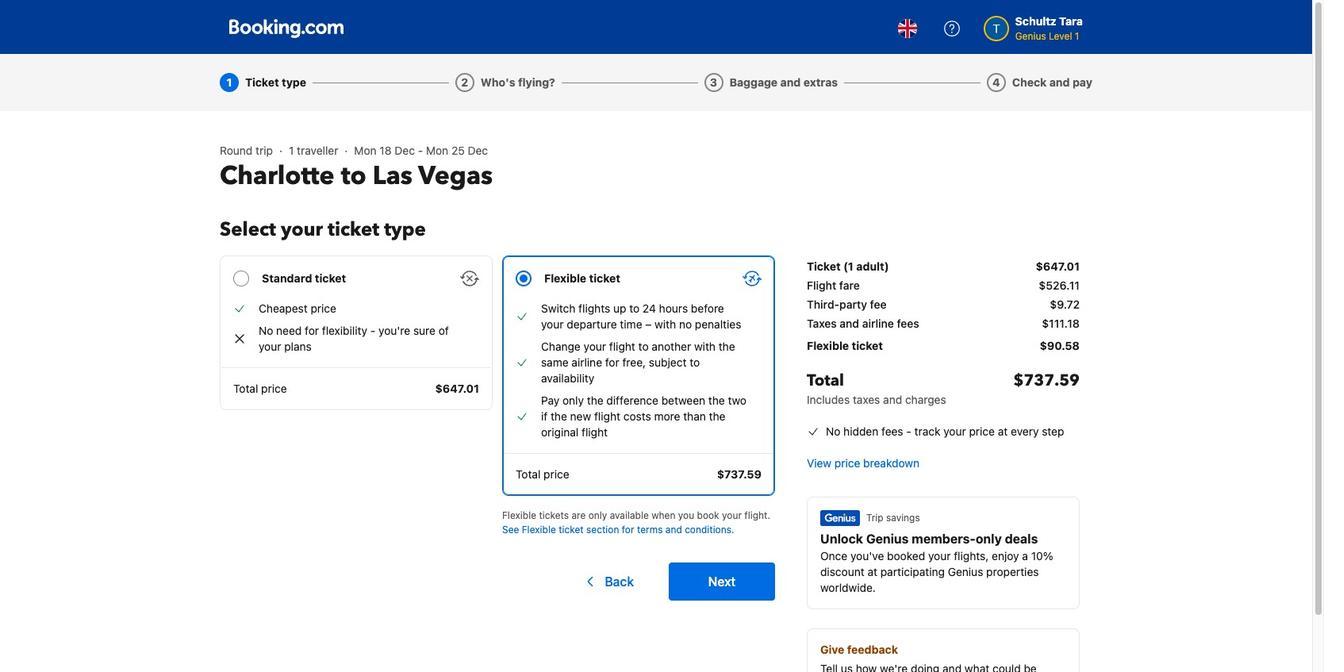 Task type: describe. For each thing, give the bounding box(es) containing it.
tara
[[1060, 14, 1083, 28]]

ticket inside flexible tickets are only available when you book your flight. see flexible ticket section for terms and conditions.
[[559, 524, 584, 536]]

properties
[[987, 565, 1039, 579]]

ticket for ticket type
[[245, 75, 279, 89]]

see
[[502, 524, 519, 536]]

trip
[[867, 512, 884, 524]]

$737.59 cell
[[1014, 370, 1080, 408]]

same
[[541, 356, 569, 369]]

are
[[572, 509, 586, 521]]

availability
[[541, 371, 595, 385]]

0 horizontal spatial genius
[[866, 532, 909, 546]]

2 vertical spatial flight
[[582, 425, 608, 439]]

who's flying?
[[481, 75, 555, 89]]

back button
[[573, 563, 644, 601]]

give feedback button
[[807, 628, 1080, 672]]

subject
[[649, 356, 687, 369]]

available
[[610, 509, 649, 521]]

none radio containing standard ticket
[[220, 256, 493, 410]]

no for no need for flexibility - you're sure of your plans
[[259, 324, 273, 337]]

none radio containing flexible ticket
[[502, 256, 775, 496]]

the left two
[[709, 394, 725, 407]]

the right if
[[551, 409, 567, 423]]

booked
[[887, 549, 925, 563]]

unlock genius members-only deals once you've booked your flights, enjoy a 10% discount at participating genius properties worldwide.
[[821, 532, 1054, 594]]

total cell
[[807, 370, 946, 408]]

standard ticket
[[262, 271, 346, 285]]

your up standard ticket
[[281, 217, 323, 243]]

change your flight to another with the same airline for free, subject to availability
[[541, 340, 735, 385]]

total includes taxes and charges
[[807, 370, 946, 406]]

traveller
[[297, 144, 338, 157]]

$9.72 cell
[[1050, 297, 1080, 313]]

schultz
[[1015, 14, 1057, 28]]

ticket for row containing ticket (1 adult)
[[852, 339, 883, 352]]

1 vertical spatial flight
[[594, 409, 621, 423]]

conditions.
[[685, 524, 734, 536]]

time
[[620, 317, 642, 331]]

total price for change your flight to another with the same airline for free, subject to availability
[[516, 467, 569, 481]]

breakdown
[[863, 456, 920, 470]]

flexible inside cell
[[807, 339, 849, 352]]

give
[[821, 643, 845, 656]]

taxes
[[853, 393, 880, 406]]

las
[[373, 159, 413, 194]]

flexible inside option
[[544, 271, 587, 285]]

fees inside cell
[[897, 317, 920, 330]]

to inside the switch flights up to 24 hours before your departure time – with no penalties
[[629, 302, 640, 315]]

pay
[[541, 394, 560, 407]]

charlotte
[[220, 159, 335, 194]]

round
[[220, 144, 253, 157]]

total price for no need for flexibility - you're sure of your plans
[[233, 382, 287, 395]]

at inside unlock genius members-only deals once you've booked your flights, enjoy a 10% discount at participating genius properties worldwide.
[[868, 565, 878, 579]]

cheapest price
[[259, 302, 336, 315]]

for inside change your flight to another with the same airline for free, subject to availability
[[605, 356, 620, 369]]

difference
[[607, 394, 659, 407]]

section
[[586, 524, 619, 536]]

1 vertical spatial flexible ticket
[[807, 339, 883, 352]]

next button
[[669, 563, 775, 601]]

1 horizontal spatial $737.59
[[1014, 370, 1080, 391]]

vegas
[[418, 159, 493, 194]]

see flexible ticket section for terms and conditions. link
[[502, 524, 734, 536]]

flying?
[[518, 75, 555, 89]]

every
[[1011, 425, 1039, 438]]

ticket type
[[245, 75, 306, 89]]

0 horizontal spatial 1
[[227, 75, 232, 89]]

baggage
[[730, 75, 778, 89]]

plans
[[284, 340, 312, 353]]

switch
[[541, 302, 576, 315]]

cheapest
[[259, 302, 308, 315]]

select
[[220, 217, 276, 243]]

ticket for option containing flexible ticket
[[589, 271, 621, 285]]

tickets
[[539, 509, 569, 521]]

and for check
[[1050, 75, 1070, 89]]

3
[[710, 75, 717, 89]]

free,
[[623, 356, 646, 369]]

to inside round trip · 1 traveller · mon 18 dec - mon 25 dec charlotte to las vegas
[[341, 159, 366, 194]]

1 inside schultz tara genius level 1
[[1075, 30, 1080, 42]]

members-
[[912, 532, 976, 546]]

ticket (1 adult)
[[807, 259, 889, 273]]

(1
[[844, 259, 854, 273]]

genius inside schultz tara genius level 1
[[1015, 30, 1046, 42]]

third-
[[807, 298, 840, 311]]

ticket for ticket (1 adult)
[[807, 259, 841, 273]]

10%
[[1031, 549, 1054, 563]]

flight
[[807, 279, 837, 292]]

flexible ticket cell
[[807, 338, 883, 354]]

of
[[439, 324, 449, 337]]

2 horizontal spatial -
[[907, 425, 912, 438]]

total for change your flight to another with the same airline for free, subject to availability
[[516, 467, 541, 481]]

you've
[[851, 549, 884, 563]]

your inside flexible tickets are only available when you book your flight. see flexible ticket section for terms and conditions.
[[722, 509, 742, 521]]

$647.01 for ticket (1 adult)
[[1036, 259, 1080, 273]]

- inside round trip · 1 traveller · mon 18 dec - mon 25 dec charlotte to las vegas
[[418, 144, 423, 157]]

fare
[[839, 279, 860, 292]]

no need for flexibility - you're sure of your plans
[[259, 324, 449, 353]]

trip
[[256, 144, 273, 157]]

step
[[1042, 425, 1064, 438]]

total inside total includes taxes and charges
[[807, 370, 844, 391]]

ticket for radio containing standard ticket
[[315, 271, 346, 285]]

flexible tickets are only available when you book your flight. see flexible ticket section for terms and conditions.
[[502, 509, 771, 536]]

another
[[652, 340, 691, 353]]

flight inside change your flight to another with the same airline for free, subject to availability
[[609, 340, 636, 353]]

hidden
[[844, 425, 879, 438]]

adult)
[[857, 259, 889, 273]]

if
[[541, 409, 548, 423]]

change
[[541, 340, 581, 353]]

party
[[840, 298, 867, 311]]

0 horizontal spatial type
[[282, 75, 306, 89]]

2
[[461, 75, 468, 89]]

baggage and extras
[[730, 75, 838, 89]]

$90.58
[[1040, 339, 1080, 352]]

unlock
[[821, 532, 863, 546]]

24
[[643, 302, 656, 315]]

$647.01 for total price
[[435, 382, 479, 395]]

who's
[[481, 75, 515, 89]]

your inside no need for flexibility - you're sure of your plans
[[259, 340, 281, 353]]

only for flexible
[[589, 509, 607, 521]]

worldwide.
[[821, 581, 876, 594]]

ticket (1 adult) cell
[[807, 259, 889, 275]]

no
[[679, 317, 692, 331]]

with inside the switch flights up to 24 hours before your departure time – with no penalties
[[655, 317, 676, 331]]

flights
[[579, 302, 610, 315]]

track
[[915, 425, 941, 438]]

view price breakdown element
[[807, 456, 920, 471]]



Task type: locate. For each thing, give the bounding box(es) containing it.
no
[[259, 324, 273, 337], [826, 425, 841, 438]]

1 vertical spatial fees
[[882, 425, 904, 438]]

1 horizontal spatial no
[[826, 425, 841, 438]]

than
[[683, 409, 706, 423]]

savings
[[886, 512, 920, 524]]

$111.18 cell
[[1042, 316, 1080, 332]]

no left need
[[259, 324, 273, 337]]

flexible ticket
[[544, 271, 621, 285], [807, 339, 883, 352]]

1 horizontal spatial ·
[[345, 144, 348, 157]]

0 horizontal spatial $737.59
[[717, 467, 762, 481]]

dec right 18
[[395, 144, 415, 157]]

to right up
[[629, 302, 640, 315]]

mon left 25
[[426, 144, 449, 157]]

and left pay
[[1050, 75, 1070, 89]]

1 vertical spatial ticket
[[807, 259, 841, 273]]

at
[[998, 425, 1008, 438], [868, 565, 878, 579]]

$111.18
[[1042, 317, 1080, 330]]

$647.01 down of
[[435, 382, 479, 395]]

discount
[[821, 565, 865, 579]]

to left las
[[341, 159, 366, 194]]

0 vertical spatial type
[[282, 75, 306, 89]]

0 horizontal spatial airline
[[572, 356, 602, 369]]

no inside no need for flexibility - you're sure of your plans
[[259, 324, 273, 337]]

ticket down taxes and airline fees cell
[[852, 339, 883, 352]]

0 vertical spatial $737.59
[[1014, 370, 1080, 391]]

fees
[[897, 317, 920, 330], [882, 425, 904, 438]]

flight up free,
[[609, 340, 636, 353]]

ticket
[[245, 75, 279, 89], [807, 259, 841, 273]]

1 horizontal spatial mon
[[426, 144, 449, 157]]

back
[[605, 575, 634, 589]]

0 horizontal spatial only
[[563, 394, 584, 407]]

1 horizontal spatial for
[[605, 356, 620, 369]]

to
[[341, 159, 366, 194], [629, 302, 640, 315], [639, 340, 649, 353], [690, 356, 700, 369]]

$526.11 cell
[[1039, 278, 1080, 294]]

total for no need for flexibility - you're sure of your plans
[[233, 382, 258, 395]]

0 horizontal spatial dec
[[395, 144, 415, 157]]

0 vertical spatial no
[[259, 324, 273, 337]]

1 vertical spatial only
[[589, 509, 607, 521]]

$526.11
[[1039, 279, 1080, 292]]

0 vertical spatial flight
[[609, 340, 636, 353]]

includes
[[807, 393, 850, 406]]

penalties
[[695, 317, 741, 331]]

and for baggage
[[781, 75, 801, 89]]

$647.01 inside radio
[[435, 382, 479, 395]]

your down switch
[[541, 317, 564, 331]]

you're
[[379, 324, 410, 337]]

1 left traveller
[[289, 144, 294, 157]]

1 inside round trip · 1 traveller · mon 18 dec - mon 25 dec charlotte to las vegas
[[289, 144, 294, 157]]

flexible ticket up flights
[[544, 271, 621, 285]]

flexible up see
[[502, 509, 536, 521]]

trip savings
[[867, 512, 920, 524]]

2 · from the left
[[345, 144, 348, 157]]

and left extras
[[781, 75, 801, 89]]

terms
[[637, 524, 663, 536]]

1 vertical spatial type
[[384, 217, 426, 243]]

dec right 25
[[468, 144, 488, 157]]

0 horizontal spatial total
[[233, 382, 258, 395]]

$90.58 cell
[[1040, 338, 1080, 354]]

- left track
[[907, 425, 912, 438]]

next
[[708, 575, 736, 589]]

need
[[276, 324, 302, 337]]

flexible down tickets
[[522, 524, 556, 536]]

1 · from the left
[[279, 144, 283, 157]]

your right track
[[944, 425, 966, 438]]

flights,
[[954, 549, 989, 563]]

2 horizontal spatial genius
[[1015, 30, 1046, 42]]

ticket up flights
[[589, 271, 621, 285]]

row containing total
[[807, 357, 1080, 414]]

$647.01 cell
[[1036, 259, 1080, 275]]

third-party fee
[[807, 298, 887, 311]]

ticket inside option
[[589, 271, 621, 285]]

total inside option
[[516, 467, 541, 481]]

sure
[[413, 324, 436, 337]]

1 vertical spatial $737.59
[[717, 467, 762, 481]]

at down 'you've'
[[868, 565, 878, 579]]

with inside change your flight to another with the same airline for free, subject to availability
[[694, 340, 716, 353]]

no left hidden
[[826, 425, 841, 438]]

your inside the switch flights up to 24 hours before your departure time – with no penalties
[[541, 317, 564, 331]]

1 vertical spatial for
[[605, 356, 620, 369]]

view price breakdown
[[807, 456, 920, 470]]

2 horizontal spatial only
[[976, 532, 1002, 546]]

1 horizontal spatial with
[[694, 340, 716, 353]]

mon left 18
[[354, 144, 377, 157]]

taxes and airline fees cell
[[807, 316, 920, 332]]

price up tickets
[[544, 467, 569, 481]]

2 row from the top
[[807, 278, 1080, 297]]

only up enjoy
[[976, 532, 1002, 546]]

round trip · 1 traveller · mon 18 dec - mon 25 dec charlotte to las vegas
[[220, 144, 493, 194]]

0 vertical spatial $647.01
[[1036, 259, 1080, 273]]

two
[[728, 394, 747, 407]]

1 mon from the left
[[354, 144, 377, 157]]

· right trip on the left of the page
[[279, 144, 283, 157]]

ticket down round trip · 1 traveller · mon 18 dec - mon 25 dec charlotte to las vegas
[[328, 217, 379, 243]]

dec
[[395, 144, 415, 157], [468, 144, 488, 157]]

0 horizontal spatial no
[[259, 324, 273, 337]]

book
[[697, 509, 719, 521]]

0 vertical spatial with
[[655, 317, 676, 331]]

the inside change your flight to another with the same airline for free, subject to availability
[[719, 340, 735, 353]]

$647.01
[[1036, 259, 1080, 273], [435, 382, 479, 395]]

1 row from the top
[[807, 256, 1080, 278]]

to up free,
[[639, 340, 649, 353]]

to right subject
[[690, 356, 700, 369]]

2 horizontal spatial for
[[622, 524, 634, 536]]

flexible down taxes
[[807, 339, 849, 352]]

ticket inside radio
[[315, 271, 346, 285]]

2 horizontal spatial total
[[807, 370, 844, 391]]

no hidden fees - track your price at every step
[[826, 425, 1064, 438]]

0 horizontal spatial flexible ticket
[[544, 271, 621, 285]]

airline inside change your flight to another with the same airline for free, subject to availability
[[572, 356, 602, 369]]

taxes
[[807, 317, 837, 330]]

1 vertical spatial genius
[[866, 532, 909, 546]]

for left free,
[[605, 356, 620, 369]]

- left you're
[[370, 324, 376, 337]]

0 horizontal spatial mon
[[354, 144, 377, 157]]

price down plans
[[261, 382, 287, 395]]

2 dec from the left
[[468, 144, 488, 157]]

ticket
[[328, 217, 379, 243], [315, 271, 346, 285], [589, 271, 621, 285], [852, 339, 883, 352], [559, 524, 584, 536]]

$737.59 up flight.
[[717, 467, 762, 481]]

view price breakdown link
[[807, 456, 920, 471]]

your right book
[[722, 509, 742, 521]]

genius down trip savings
[[866, 532, 909, 546]]

5 row from the top
[[807, 335, 1080, 357]]

- inside no need for flexibility - you're sure of your plans
[[370, 324, 376, 337]]

only up 'section'
[[589, 509, 607, 521]]

$9.72
[[1050, 298, 1080, 311]]

0 horizontal spatial ticket
[[245, 75, 279, 89]]

2 vertical spatial 1
[[289, 144, 294, 157]]

total price up tickets
[[516, 467, 569, 481]]

airline inside cell
[[862, 317, 894, 330]]

ticket down are
[[559, 524, 584, 536]]

your down departure
[[584, 340, 606, 353]]

booking.com logo image
[[229, 19, 344, 38], [229, 19, 344, 38]]

ticket right standard at the left top
[[315, 271, 346, 285]]

1 horizontal spatial total price
[[516, 467, 569, 481]]

$737.59 down $90.58 cell
[[1014, 370, 1080, 391]]

flight.
[[745, 509, 771, 521]]

1 vertical spatial 1
[[227, 75, 232, 89]]

1 horizontal spatial only
[[589, 509, 607, 521]]

for inside no need for flexibility - you're sure of your plans
[[305, 324, 319, 337]]

the up new
[[587, 394, 604, 407]]

new
[[570, 409, 591, 423]]

1 vertical spatial airline
[[572, 356, 602, 369]]

1 horizontal spatial 1
[[289, 144, 294, 157]]

row containing third-party fee
[[807, 297, 1080, 316]]

fee
[[870, 298, 887, 311]]

1 horizontal spatial total
[[516, 467, 541, 481]]

1 horizontal spatial airline
[[862, 317, 894, 330]]

1 vertical spatial $647.01
[[435, 382, 479, 395]]

before
[[691, 302, 724, 315]]

for down available
[[622, 524, 634, 536]]

with down penalties
[[694, 340, 716, 353]]

$647.01 inside row
[[1036, 259, 1080, 273]]

1 down tara
[[1075, 30, 1080, 42]]

your down need
[[259, 340, 281, 353]]

departure
[[567, 317, 617, 331]]

2 vertical spatial -
[[907, 425, 912, 438]]

type up traveller
[[282, 75, 306, 89]]

0 vertical spatial total price
[[233, 382, 287, 395]]

flexible up switch
[[544, 271, 587, 285]]

0 horizontal spatial for
[[305, 324, 319, 337]]

total price down plans
[[233, 382, 287, 395]]

flight right new
[[594, 409, 621, 423]]

0 horizontal spatial ·
[[279, 144, 283, 157]]

pay only the difference between the two if the new flight costs more than the original flight
[[541, 394, 747, 439]]

type down las
[[384, 217, 426, 243]]

costs
[[624, 409, 651, 423]]

4
[[993, 75, 1000, 89]]

price right view at the bottom right of page
[[835, 456, 860, 470]]

charges
[[905, 393, 946, 406]]

flexible ticket down taxes and airline fees cell
[[807, 339, 883, 352]]

4 row from the top
[[807, 316, 1080, 335]]

flight fare cell
[[807, 278, 860, 294]]

1 vertical spatial at
[[868, 565, 878, 579]]

only inside pay only the difference between the two if the new flight costs more than the original flight
[[563, 394, 584, 407]]

between
[[662, 394, 706, 407]]

25
[[451, 144, 465, 157]]

1 horizontal spatial at
[[998, 425, 1008, 438]]

price left every
[[969, 425, 995, 438]]

only
[[563, 394, 584, 407], [589, 509, 607, 521], [976, 532, 1002, 546]]

price up flexibility
[[311, 302, 336, 315]]

flight fare
[[807, 279, 860, 292]]

2 mon from the left
[[426, 144, 449, 157]]

1 horizontal spatial genius
[[948, 565, 984, 579]]

genius down schultz at the top
[[1015, 30, 1046, 42]]

only for unlock
[[976, 532, 1002, 546]]

1 horizontal spatial dec
[[468, 144, 488, 157]]

6 row from the top
[[807, 357, 1080, 414]]

third-party fee cell
[[807, 297, 887, 313]]

once
[[821, 549, 848, 563]]

table
[[807, 256, 1080, 414]]

and down third-party fee cell
[[840, 317, 859, 330]]

row
[[807, 256, 1080, 278], [807, 278, 1080, 297], [807, 297, 1080, 316], [807, 316, 1080, 335], [807, 335, 1080, 357], [807, 357, 1080, 414]]

at left every
[[998, 425, 1008, 438]]

1 horizontal spatial -
[[418, 144, 423, 157]]

$737.59 inside option
[[717, 467, 762, 481]]

ticket up trip on the left of the page
[[245, 75, 279, 89]]

0 vertical spatial flexible ticket
[[544, 271, 621, 285]]

1 left ticket type
[[227, 75, 232, 89]]

your inside unlock genius members-only deals once you've booked your flights, enjoy a 10% discount at participating genius properties worldwide.
[[928, 549, 951, 563]]

price inside option
[[544, 467, 569, 481]]

ticket inside cell
[[852, 339, 883, 352]]

1
[[1075, 30, 1080, 42], [227, 75, 232, 89], [289, 144, 294, 157]]

table containing total
[[807, 256, 1080, 414]]

when
[[652, 509, 676, 521]]

$647.01 up the '$526.11'
[[1036, 259, 1080, 273]]

the down penalties
[[719, 340, 735, 353]]

1 vertical spatial no
[[826, 425, 841, 438]]

· right traveller
[[345, 144, 348, 157]]

ticket inside cell
[[807, 259, 841, 273]]

0 vertical spatial -
[[418, 144, 423, 157]]

1 dec from the left
[[395, 144, 415, 157]]

0 vertical spatial ticket
[[245, 75, 279, 89]]

check
[[1012, 75, 1047, 89]]

your down members-
[[928, 549, 951, 563]]

None radio
[[220, 256, 493, 410]]

0 vertical spatial 1
[[1075, 30, 1080, 42]]

0 vertical spatial at
[[998, 425, 1008, 438]]

0 horizontal spatial with
[[655, 317, 676, 331]]

row containing taxes and airline fees
[[807, 316, 1080, 335]]

0 vertical spatial airline
[[862, 317, 894, 330]]

1 vertical spatial total price
[[516, 467, 569, 481]]

2 vertical spatial genius
[[948, 565, 984, 579]]

0 vertical spatial fees
[[897, 317, 920, 330]]

and right taxes
[[883, 393, 902, 406]]

- right 18
[[418, 144, 423, 157]]

with
[[655, 317, 676, 331], [694, 340, 716, 353]]

1 horizontal spatial flexible ticket
[[807, 339, 883, 352]]

2 horizontal spatial 1
[[1075, 30, 1080, 42]]

and inside flexible tickets are only available when you book your flight. see flexible ticket section for terms and conditions.
[[666, 524, 682, 536]]

your inside change your flight to another with the same airline for free, subject to availability
[[584, 340, 606, 353]]

row containing flexible ticket
[[807, 335, 1080, 357]]

genius
[[1015, 30, 1046, 42], [866, 532, 909, 546], [948, 565, 984, 579]]

0 vertical spatial for
[[305, 324, 319, 337]]

only inside flexible tickets are only available when you book your flight. see flexible ticket section for terms and conditions.
[[589, 509, 607, 521]]

and
[[781, 75, 801, 89], [1050, 75, 1070, 89], [840, 317, 859, 330], [883, 393, 902, 406], [666, 524, 682, 536]]

only inside unlock genius members-only deals once you've booked your flights, enjoy a 10% discount at participating genius properties worldwide.
[[976, 532, 1002, 546]]

None radio
[[502, 256, 775, 496]]

switch flights up to 24 hours before your departure time – with no penalties
[[541, 302, 741, 331]]

genius image
[[821, 510, 860, 526], [821, 510, 860, 526]]

and inside cell
[[840, 317, 859, 330]]

and for taxes
[[840, 317, 859, 330]]

0 horizontal spatial $647.01
[[435, 382, 479, 395]]

flexible
[[544, 271, 587, 285], [807, 339, 849, 352], [502, 509, 536, 521], [522, 524, 556, 536]]

1 vertical spatial -
[[370, 324, 376, 337]]

0 horizontal spatial total price
[[233, 382, 287, 395]]

row containing flight fare
[[807, 278, 1080, 297]]

1 horizontal spatial type
[[384, 217, 426, 243]]

flight down new
[[582, 425, 608, 439]]

airline up availability
[[572, 356, 602, 369]]

give feedback
[[821, 643, 898, 656]]

genius down 'flights,'
[[948, 565, 984, 579]]

1 horizontal spatial ticket
[[807, 259, 841, 273]]

0 vertical spatial only
[[563, 394, 584, 407]]

total
[[807, 370, 844, 391], [233, 382, 258, 395], [516, 467, 541, 481]]

ticket up flight
[[807, 259, 841, 273]]

1 horizontal spatial $647.01
[[1036, 259, 1080, 273]]

only up new
[[563, 394, 584, 407]]

0 horizontal spatial at
[[868, 565, 878, 579]]

0 vertical spatial genius
[[1015, 30, 1046, 42]]

2 vertical spatial only
[[976, 532, 1002, 546]]

total inside radio
[[233, 382, 258, 395]]

row containing ticket (1 adult)
[[807, 256, 1080, 278]]

0 horizontal spatial -
[[370, 324, 376, 337]]

flexibility
[[322, 324, 367, 337]]

level
[[1049, 30, 1072, 42]]

1 vertical spatial with
[[694, 340, 716, 353]]

airline down fee
[[862, 317, 894, 330]]

feedback
[[847, 643, 898, 656]]

and down "when"
[[666, 524, 682, 536]]

no for no hidden fees - track your price at every step
[[826, 425, 841, 438]]

mon
[[354, 144, 377, 157], [426, 144, 449, 157]]

total price inside radio
[[233, 382, 287, 395]]

for up plans
[[305, 324, 319, 337]]

for inside flexible tickets are only available when you book your flight. see flexible ticket section for terms and conditions.
[[622, 524, 634, 536]]

2 vertical spatial for
[[622, 524, 634, 536]]

18
[[380, 144, 392, 157]]

with right –
[[655, 317, 676, 331]]

3 row from the top
[[807, 297, 1080, 316]]

and inside total includes taxes and charges
[[883, 393, 902, 406]]

the right than
[[709, 409, 726, 423]]

participating
[[881, 565, 945, 579]]

total price inside option
[[516, 467, 569, 481]]



Task type: vqa. For each thing, say whether or not it's contained in the screenshot.
Give Feedback Tell Us How We'Re Doing And What Could Be Better
no



